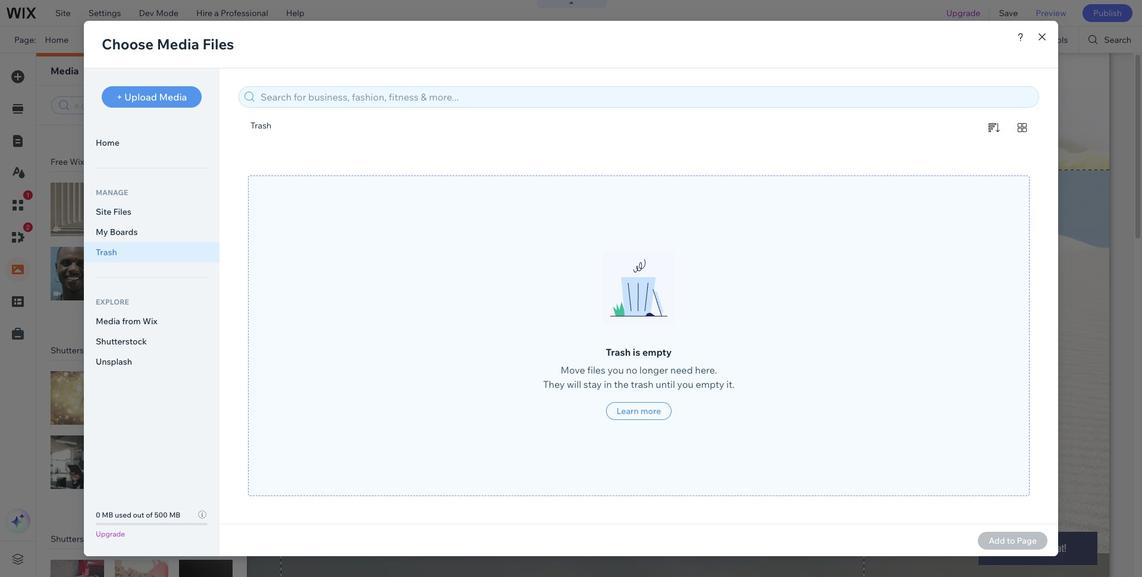 Task type: describe. For each thing, give the bounding box(es) containing it.
show more button for free wix videos
[[112, 315, 171, 327]]

help
[[286, 8, 304, 18]]

show for shutterstock images
[[120, 505, 139, 514]]

tools
[[1048, 35, 1068, 45]]

show more for free wix videos
[[120, 316, 158, 325]]

e.g. business, fashion, fitness field
[[73, 99, 218, 111]]

images
[[103, 345, 131, 356]]

publish
[[1094, 8, 1122, 18]]

search
[[1105, 35, 1132, 45]]

1 show more from the top
[[120, 128, 158, 137]]

wix
[[70, 156, 84, 167]]

shutterstock for shutterstock images
[[51, 345, 101, 356]]

0 vertical spatial videos
[[86, 156, 113, 167]]

save button
[[990, 0, 1027, 26]]

more for shutterstock images
[[140, 505, 158, 514]]

1 show more button from the top
[[112, 126, 171, 139]]

shutterstock videos
[[51, 534, 130, 544]]

tools button
[[1023, 27, 1079, 53]]

more for free wix videos
[[140, 316, 158, 325]]

betweenimagination.com
[[218, 35, 318, 45]]

free wix videos
[[51, 156, 113, 167]]

hire
[[196, 8, 213, 18]]

dev
[[139, 8, 154, 18]]

media
[[51, 65, 79, 77]]

home
[[45, 35, 69, 45]]

1 more from the top
[[140, 128, 158, 137]]



Task type: vqa. For each thing, say whether or not it's contained in the screenshot.
top 'Show'
yes



Task type: locate. For each thing, give the bounding box(es) containing it.
1 vertical spatial show
[[120, 316, 139, 325]]

2 vertical spatial show more
[[120, 505, 158, 514]]

show more button up images
[[112, 315, 171, 327]]

show more up shutterstock videos
[[120, 505, 158, 514]]

shutterstock for shutterstock videos
[[51, 534, 101, 544]]

3 show more from the top
[[120, 505, 158, 514]]

3 show more button from the top
[[112, 503, 171, 516]]

preview button
[[1027, 0, 1076, 26]]

2 show more from the top
[[120, 316, 158, 325]]

0 vertical spatial show more
[[120, 128, 158, 137]]

2 vertical spatial show more button
[[112, 503, 171, 516]]

a
[[214, 8, 219, 18]]

publish button
[[1083, 4, 1133, 22]]

2 show more button from the top
[[112, 315, 171, 327]]

0 vertical spatial more
[[140, 128, 158, 137]]

save
[[999, 8, 1018, 18]]

shutterstock
[[51, 345, 101, 356], [51, 534, 101, 544]]

2 shutterstock from the top
[[51, 534, 101, 544]]

show
[[120, 128, 139, 137], [120, 316, 139, 325], [120, 505, 139, 514]]

free
[[51, 156, 68, 167]]

1 shutterstock from the top
[[51, 345, 101, 356]]

show up shutterstock videos
[[120, 505, 139, 514]]

1 vertical spatial more
[[140, 316, 158, 325]]

mode
[[156, 8, 179, 18]]

more
[[140, 128, 158, 137], [140, 316, 158, 325], [140, 505, 158, 514]]

0 vertical spatial show more button
[[112, 126, 171, 139]]

preview
[[1036, 8, 1067, 18]]

settings
[[89, 8, 121, 18]]

show more button up shutterstock videos
[[112, 503, 171, 516]]

1 vertical spatial show more button
[[112, 315, 171, 327]]

show for free wix videos
[[120, 316, 139, 325]]

3 show from the top
[[120, 505, 139, 514]]

3 more from the top
[[140, 505, 158, 514]]

2 more from the top
[[140, 316, 158, 325]]

show down e.g. business, fashion, fitness field
[[120, 128, 139, 137]]

show more for shutterstock images
[[120, 505, 158, 514]]

0 vertical spatial shutterstock
[[51, 345, 101, 356]]

show more down e.g. business, fashion, fitness field
[[120, 128, 158, 137]]

videos
[[86, 156, 113, 167], [103, 534, 130, 544]]

show more button
[[112, 126, 171, 139], [112, 315, 171, 327], [112, 503, 171, 516]]

upgrade
[[947, 8, 981, 18]]

1 vertical spatial show more
[[120, 316, 158, 325]]

1 show from the top
[[120, 128, 139, 137]]

dev mode
[[139, 8, 179, 18]]

show more button down e.g. business, fashion, fitness field
[[112, 126, 171, 139]]

show more
[[120, 128, 158, 137], [120, 316, 158, 325], [120, 505, 158, 514]]

0 vertical spatial show
[[120, 128, 139, 137]]

search button
[[1080, 27, 1142, 53]]

professional
[[221, 8, 268, 18]]

1 vertical spatial shutterstock
[[51, 534, 101, 544]]

shutterstock images
[[51, 345, 131, 356]]

2 vertical spatial more
[[140, 505, 158, 514]]

hire a professional
[[196, 8, 268, 18]]

show up images
[[120, 316, 139, 325]]

show more button for shutterstock images
[[112, 503, 171, 516]]

show more up images
[[120, 316, 158, 325]]

1 vertical spatial videos
[[103, 534, 130, 544]]

2 vertical spatial show
[[120, 505, 139, 514]]

site
[[55, 8, 71, 18]]

2 show from the top
[[120, 316, 139, 325]]



